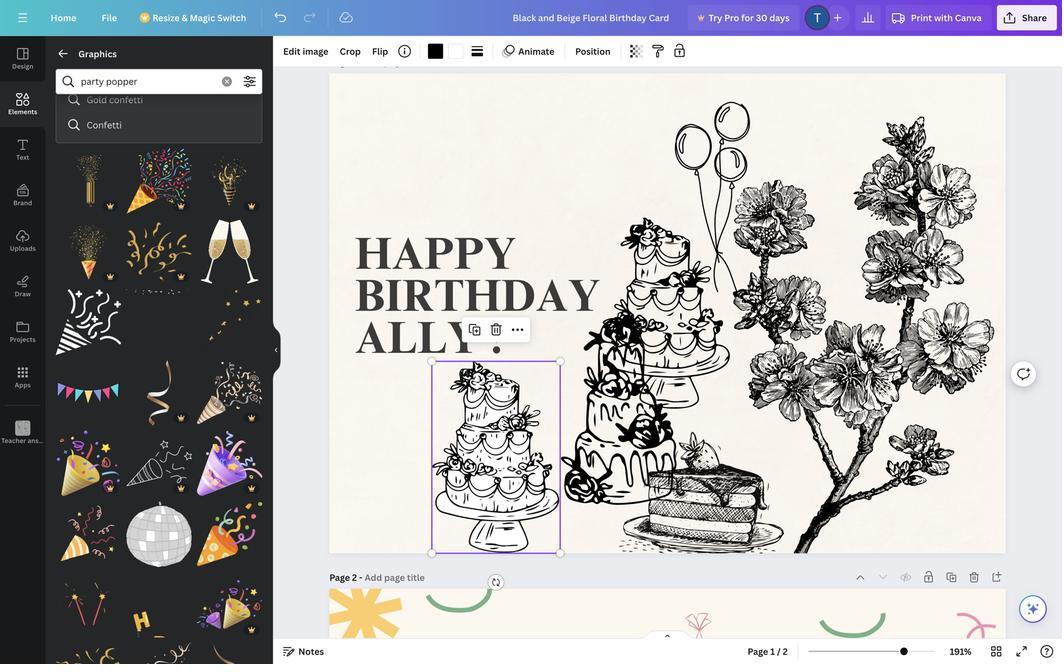 Task type: describe. For each thing, give the bounding box(es) containing it.
resize & magic switch
[[153, 12, 247, 24]]

switch
[[217, 12, 247, 24]]

draw button
[[0, 264, 46, 309]]

print with canva button
[[886, 5, 993, 30]]

0 vertical spatial 2
[[352, 572, 357, 584]]

1 vertical spatial 3d party popper image
[[197, 643, 263, 664]]

1 horizontal spatial 3d party popper image
[[197, 572, 263, 638]]

page 1 / 2 button
[[743, 642, 793, 662]]

animate
[[519, 45, 555, 57]]

handdrawn textured cute party popper image
[[197, 502, 263, 567]]

party popper illustration image
[[56, 148, 121, 214]]

gold
[[87, 94, 107, 106]]

design button
[[0, 36, 46, 82]]

projects
[[10, 335, 36, 344]]

color group
[[426, 41, 466, 61]]

confetti
[[109, 94, 143, 106]]

edit
[[283, 45, 301, 57]]

elements button
[[0, 82, 46, 127]]

- for page 2 -
[[359, 572, 363, 584]]

watercolor party popper image
[[197, 360, 263, 426]]

keys
[[52, 437, 66, 445]]

apps
[[15, 381, 31, 389]]

file
[[102, 12, 117, 24]]

bright party banners illustration image
[[56, 360, 121, 426]]

design
[[12, 62, 33, 71]]

gold confetti button
[[61, 87, 257, 112]]

0 horizontal spatial 3d party popper image
[[126, 360, 192, 426]]

print with canva
[[912, 12, 983, 24]]

gold confetti
[[87, 94, 143, 106]]

draw
[[15, 290, 31, 298]]

party popper ilustration image
[[126, 148, 192, 214]]

crop
[[340, 45, 361, 57]]

uploads button
[[0, 218, 46, 264]]

geometric monoline new year party icons & party popper image
[[197, 290, 263, 355]]

page 2 -
[[330, 572, 365, 584]]

2 inside button
[[783, 646, 788, 658]]

teacher
[[1, 437, 26, 445]]

hide image
[[273, 320, 281, 381]]

teacher answer keys
[[1, 437, 66, 445]]

canva
[[956, 12, 983, 24]]

birthday
[[355, 279, 601, 324]]

/
[[778, 646, 781, 658]]

3d icon emoji. party popper with confetti. image
[[197, 431, 263, 496]]

with
[[935, 12, 954, 24]]

share
[[1023, 12, 1048, 24]]

projects button
[[0, 309, 46, 355]]

Design title text field
[[503, 5, 683, 30]]

page for page 2
[[330, 572, 350, 584]]

Search graphics search field
[[81, 70, 214, 94]]

home link
[[40, 5, 87, 30]]

home
[[51, 12, 76, 24]]

main menu bar
[[0, 0, 1063, 36]]

show pages image
[[638, 630, 699, 640]]

elements
[[8, 108, 37, 116]]

notes button
[[278, 642, 329, 662]]

image
[[303, 45, 329, 57]]

canva assistant image
[[1026, 602, 1041, 617]]

file button
[[92, 5, 127, 30]]

try pro for 30 days
[[709, 12, 790, 24]]

Page title text field
[[365, 56, 426, 68]]



Task type: locate. For each thing, give the bounding box(es) containing it.
try pro for 30 days button
[[688, 5, 800, 30]]

1 vertical spatial gold party popper image
[[56, 643, 121, 664]]

magic
[[190, 12, 215, 24]]

gold party popper image
[[126, 219, 192, 285], [56, 643, 121, 664]]

page left /
[[748, 646, 769, 658]]

;
[[22, 438, 24, 445]]

text
[[16, 153, 29, 162]]

ally !
[[355, 321, 503, 366]]

3d party popper image
[[56, 431, 121, 496], [197, 572, 263, 638]]

1 for /
[[771, 646, 776, 658]]

page inside button
[[748, 646, 769, 658]]

for
[[742, 12, 755, 24]]

resize & magic switch button
[[132, 5, 257, 30]]

&
[[182, 12, 188, 24]]

1 vertical spatial page
[[330, 572, 350, 584]]

-
[[359, 56, 363, 68], [359, 572, 363, 584]]

0 horizontal spatial gold party popper image
[[56, 643, 121, 664]]

notes
[[299, 646, 324, 658]]

Page title text field
[[365, 571, 426, 584]]

page 1 -
[[330, 56, 365, 68]]

0 vertical spatial gold party popper image
[[126, 219, 192, 285]]

0 horizontal spatial 1
[[352, 56, 357, 68]]

try
[[709, 12, 723, 24]]

1 vertical spatial -
[[359, 572, 363, 584]]

0 vertical spatial 3d party popper image
[[126, 360, 192, 426]]

1 left /
[[771, 646, 776, 658]]

1 horizontal spatial 2
[[783, 646, 788, 658]]

brand
[[13, 199, 32, 207]]

2 vertical spatial page
[[748, 646, 769, 658]]

page left page title text box
[[330, 572, 350, 584]]

page for page 1
[[330, 56, 350, 68]]

page
[[330, 56, 350, 68], [330, 572, 350, 584], [748, 646, 769, 658]]

flip
[[372, 45, 388, 57]]

position button
[[571, 41, 616, 61]]

1 horizontal spatial gold party popper image
[[126, 219, 192, 285]]

share button
[[998, 5, 1058, 30]]

191% button
[[941, 642, 982, 662]]

edit image
[[283, 45, 329, 57]]

page right image
[[330, 56, 350, 68]]

group
[[56, 141, 121, 214], [126, 141, 192, 214], [197, 141, 263, 214], [56, 211, 121, 285], [126, 211, 192, 285], [197, 211, 263, 285], [56, 282, 121, 355], [126, 282, 192, 355], [197, 282, 263, 355], [56, 360, 121, 426], [126, 360, 192, 426], [197, 360, 263, 426], [126, 423, 192, 496], [197, 423, 263, 496], [56, 431, 121, 496], [56, 494, 121, 567], [126, 494, 192, 567], [197, 494, 263, 567], [56, 572, 121, 638], [126, 572, 192, 638], [197, 572, 263, 638], [56, 635, 121, 664], [126, 635, 192, 664], [197, 635, 263, 664]]

happy
[[355, 237, 517, 282]]

0 horizontal spatial 3d party popper image
[[56, 431, 121, 496]]

birthday party popper image
[[126, 643, 192, 664]]

party popper exploding gold confetti illustration image
[[56, 219, 121, 285]]

apps button
[[0, 355, 46, 401]]

1 vertical spatial 2
[[783, 646, 788, 658]]

1 horizontal spatial 3d party popper image
[[197, 643, 263, 664]]

print
[[912, 12, 933, 24]]

2 right /
[[783, 646, 788, 658]]

edit image button
[[278, 41, 334, 61]]

- for page 1 -
[[359, 56, 363, 68]]

uploads
[[10, 244, 36, 253]]

answer
[[28, 437, 50, 445]]

days
[[770, 12, 790, 24]]

1 vertical spatial 1
[[771, 646, 776, 658]]

page 1 / 2
[[748, 646, 788, 658]]

list
[[61, 62, 257, 138]]

pro
[[725, 12, 740, 24]]

0 vertical spatial page
[[330, 56, 350, 68]]

flip button
[[367, 41, 394, 61]]

side panel tab list
[[0, 36, 66, 456]]

2
[[352, 572, 357, 584], [783, 646, 788, 658]]

2 left page title text box
[[352, 572, 357, 584]]

text button
[[0, 127, 46, 173]]

brand button
[[0, 173, 46, 218]]

confetti button
[[61, 112, 257, 138]]

30
[[757, 12, 768, 24]]

- left flip at the left
[[359, 56, 363, 68]]

position
[[576, 45, 611, 57]]

- left page title text box
[[359, 572, 363, 584]]

animate button
[[499, 41, 560, 61]]

0 vertical spatial -
[[359, 56, 363, 68]]

resize
[[153, 12, 180, 24]]

!
[[491, 321, 503, 366]]

1 horizontal spatial 1
[[771, 646, 776, 658]]

ally
[[355, 321, 480, 366]]

191%
[[951, 646, 972, 658]]

1 for -
[[352, 56, 357, 68]]

party popper decoration image
[[197, 148, 263, 214]]

0 vertical spatial 1
[[352, 56, 357, 68]]

#000000 image
[[428, 44, 444, 59]]

#ffffff image
[[449, 44, 464, 59], [449, 44, 464, 59]]

1 inside button
[[771, 646, 776, 658]]

0 horizontal spatial 2
[[352, 572, 357, 584]]

1 vertical spatial 3d party popper image
[[197, 572, 263, 638]]

crop button
[[335, 41, 366, 61]]

1 left flip at the left
[[352, 56, 357, 68]]

0 vertical spatial 3d party popper image
[[56, 431, 121, 496]]

3d party popper image
[[126, 360, 192, 426], [197, 643, 263, 664]]

#000000 image
[[428, 44, 444, 59]]

confetti
[[87, 119, 122, 131]]

list containing gold confetti
[[61, 62, 257, 138]]

graphics
[[78, 48, 117, 60]]

1
[[352, 56, 357, 68], [771, 646, 776, 658]]



Task type: vqa. For each thing, say whether or not it's contained in the screenshot.
Backward at the top left
no



